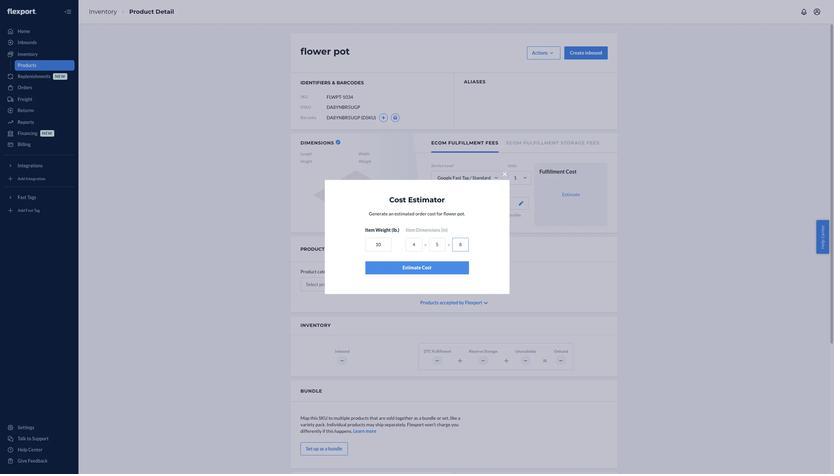 Task type: describe. For each thing, give the bounding box(es) containing it.
new for replenishments
[[55, 74, 65, 79]]

fulfillment for ecom fulfillment fees
[[449, 140, 484, 146]]

heavier
[[431, 218, 445, 223]]

2 + from the left
[[504, 356, 509, 365]]

a right together
[[419, 415, 422, 421]]

bundle
[[301, 388, 322, 394]]

differently
[[301, 429, 322, 434]]

fees inside tab
[[486, 140, 499, 146]]

0 vertical spatial ship
[[447, 213, 454, 218]]

pack.
[[316, 422, 326, 428]]

da8ynbr5ugp for da8ynbr5ugp
[[327, 104, 360, 110]]

&
[[332, 80, 335, 86]]

― for inbound
[[340, 358, 345, 363]]

a left polybag
[[458, 213, 460, 218]]

together
[[396, 415, 413, 421]]

financing
[[18, 131, 37, 136]]

more
[[366, 429, 377, 434]]

individual
[[327, 422, 347, 428]]

orders link
[[4, 82, 75, 93]]

L text field
[[406, 238, 422, 252]]

support
[[32, 436, 49, 442]]

generate
[[369, 211, 388, 217]]

to for ship
[[442, 213, 446, 218]]

separately.
[[385, 422, 406, 428]]

chevron down image
[[484, 301, 488, 306]]

help inside help center "link"
[[18, 447, 27, 453]]

da8ynbr5ugp (dsku)
[[327, 115, 376, 120]]

map this sku to multiple products that are sold together as a bundle or set, like a variety pack. individual products may ship separately. flexport won't charge you differently if this happens.
[[301, 415, 461, 434]]

center inside "button"
[[820, 225, 826, 239]]

set,
[[442, 415, 449, 421]]

service
[[431, 163, 444, 168]]

1 x from the left
[[425, 242, 427, 248]]

estimator
[[408, 196, 445, 205]]

cost
[[428, 211, 436, 217]]

product for product category
[[301, 269, 317, 275]]

product category
[[301, 269, 335, 275]]

likely
[[469, 218, 478, 223]]

sku inside map this sku to multiple products that are sold together as a bundle or set, like a variety pack. individual products may ship separately. flexport won't charge you differently if this happens.
[[319, 415, 328, 421]]

― for unavailable
[[524, 358, 528, 363]]

create inbound
[[570, 50, 603, 56]]

1 + from the left
[[458, 356, 463, 365]]

0 vertical spatial dimensions
[[301, 140, 334, 146]]

estimate cost button
[[365, 262, 469, 275]]

1 vertical spatial inventory link
[[4, 49, 75, 60]]

W text field
[[429, 238, 446, 252]]

will
[[462, 218, 468, 223]]

unavailable
[[516, 349, 536, 354]]

billing
[[18, 142, 31, 147]]

a left box.
[[490, 218, 492, 223]]

close navigation image
[[64, 8, 72, 16]]

onhand
[[554, 349, 568, 354]]

(lb.)
[[392, 228, 399, 233]]

home
[[18, 28, 30, 34]]

flexport logo image
[[7, 8, 37, 15]]

settings link
[[4, 423, 75, 433]]

× button
[[500, 167, 510, 179]]

dsku
[[301, 105, 311, 110]]

0 horizontal spatial weight
[[359, 159, 371, 164]]

variety
[[301, 422, 315, 428]]

=
[[543, 356, 548, 365]]

reports
[[18, 119, 34, 125]]

1 vertical spatial storage
[[484, 349, 498, 354]]

print image
[[393, 116, 398, 120]]

tag
[[34, 208, 40, 213]]

home link
[[4, 26, 75, 37]]

likely to ship in a polybag or bubble mailer if possible. heavier products will likely ship in a box.
[[431, 213, 522, 223]]

units
[[508, 163, 517, 168]]

×
[[502, 168, 508, 179]]

0 vertical spatial inventory link
[[89, 8, 117, 15]]

plus image
[[382, 116, 386, 120]]

add fast tag link
[[4, 205, 75, 216]]

fulfillment for dtc fulfillment
[[432, 349, 451, 354]]

add integration link
[[4, 174, 75, 184]]

ecom for ecom fulfillment storage fees
[[507, 140, 522, 146]]

0 vertical spatial this
[[311, 415, 318, 421]]

H text field
[[452, 238, 469, 252]]

1 vertical spatial this
[[326, 429, 334, 434]]

height
[[301, 159, 312, 164]]

flower pot
[[301, 46, 350, 57]]

item dimensions (in)
[[406, 228, 448, 233]]

feedback
[[28, 458, 48, 464]]

freight
[[18, 97, 32, 102]]

reserve storage
[[469, 349, 498, 354]]

(dsku)
[[361, 115, 376, 120]]

2 vertical spatial products
[[348, 422, 365, 428]]

are
[[379, 415, 386, 421]]

inventory inside breadcrumbs "navigation"
[[89, 8, 117, 15]]

talk
[[18, 436, 26, 442]]

dtc fulfillment
[[424, 349, 451, 354]]

new for financing
[[42, 131, 52, 136]]

cost for fulfillment cost
[[566, 168, 577, 175]]

ecom fulfillment fees
[[431, 140, 499, 146]]

products link
[[15, 60, 75, 71]]

pen image
[[519, 201, 524, 206]]

service level
[[431, 163, 454, 168]]

estimate for estimate link
[[562, 192, 580, 197]]

learn
[[353, 429, 365, 434]]

returns link
[[4, 105, 75, 116]]

× document
[[325, 167, 510, 294]]

estimate for estimate cost
[[403, 265, 421, 271]]

give
[[18, 458, 27, 464]]

2 horizontal spatial ship
[[478, 218, 486, 223]]

settings
[[18, 425, 34, 431]]

ecom for ecom fulfillment fees
[[431, 140, 447, 146]]

orders
[[18, 85, 32, 90]]

0 horizontal spatial flower
[[301, 46, 331, 57]]

storage inside tab
[[561, 140, 585, 146]]

bundle inside map this sku to multiple products that are sold together as a bundle or set, like a variety pack. individual products may ship separately. flexport won't charge you differently if this happens.
[[422, 415, 436, 421]]

fulfillment cost
[[540, 168, 577, 175]]

may
[[366, 422, 375, 428]]

reports link
[[4, 117, 75, 128]]

category
[[326, 246, 352, 252]]

box.
[[493, 218, 500, 223]]

a right like
[[458, 415, 461, 421]]

charge
[[437, 422, 451, 428]]

help center button
[[817, 220, 830, 254]]

ship inside map this sku to multiple products that are sold together as a bundle or set, like a variety pack. individual products may ship separately. flexport won't charge you differently if this happens.
[[376, 422, 384, 428]]

add for add integration
[[18, 176, 25, 181]]

inbounds link
[[4, 37, 75, 48]]

1 vertical spatial in
[[486, 218, 489, 223]]

as inside map this sku to multiple products that are sold together as a bundle or set, like a variety pack. individual products may ship separately. flexport won't charge you differently if this happens.
[[414, 415, 418, 421]]

identifiers & barcodes
[[301, 80, 364, 86]]

bubble
[[480, 213, 492, 218]]

fulfillment for ecom fulfillment storage fees
[[524, 140, 559, 146]]

barcodes
[[301, 115, 317, 120]]

you
[[451, 422, 459, 428]]



Task type: vqa. For each thing, say whether or not it's contained in the screenshot.
or
yes



Task type: locate. For each thing, give the bounding box(es) containing it.
in
[[454, 213, 458, 218], [486, 218, 489, 223]]

2 item from the left
[[406, 228, 416, 233]]

0 vertical spatial if
[[504, 213, 507, 218]]

won't
[[425, 422, 436, 428]]

1 horizontal spatial new
[[55, 74, 65, 79]]

0 horizontal spatial inventory link
[[4, 49, 75, 60]]

ecom up units
[[507, 140, 522, 146]]

1 horizontal spatial cost
[[422, 265, 432, 271]]

item for item dimensions (in)
[[406, 228, 416, 233]]

0 horizontal spatial item
[[365, 228, 375, 233]]

dimensions inside × "document"
[[416, 228, 440, 233]]

a right 'up'
[[325, 446, 328, 452]]

help inside 'help center' "button"
[[820, 240, 826, 249]]

fast
[[26, 208, 33, 213]]

category
[[318, 269, 335, 275]]

ship down are
[[376, 422, 384, 428]]

1 horizontal spatial or
[[475, 213, 479, 218]]

1 vertical spatial or
[[437, 415, 441, 421]]

learn more button
[[353, 428, 377, 435]]

set up as a bundle button
[[301, 443, 348, 456]]

sku up the dsku
[[301, 94, 308, 99]]

storage right reserve
[[484, 349, 498, 354]]

0 horizontal spatial bundle
[[328, 446, 343, 452]]

flower
[[301, 46, 331, 57], [444, 211, 457, 217]]

1 horizontal spatial fees
[[587, 140, 600, 146]]

2 add from the top
[[18, 208, 25, 213]]

1 horizontal spatial if
[[504, 213, 507, 218]]

1 ecom from the left
[[431, 140, 447, 146]]

aliases
[[464, 79, 486, 85]]

learn more
[[353, 429, 377, 434]]

flexport up "for"
[[437, 201, 454, 206]]

new down reports link on the top left of page
[[42, 131, 52, 136]]

ship right "for"
[[447, 213, 454, 218]]

if down pack.
[[323, 429, 325, 434]]

0 horizontal spatial ship
[[376, 422, 384, 428]]

fees inside tab
[[587, 140, 600, 146]]

fulfillment
[[449, 140, 484, 146], [524, 140, 559, 146], [540, 168, 565, 175], [432, 349, 451, 354]]

0 horizontal spatial help
[[18, 447, 27, 453]]

2 ― from the left
[[436, 358, 440, 363]]

0 vertical spatial bundle
[[422, 415, 436, 421]]

ecom up service
[[431, 140, 447, 146]]

0 horizontal spatial product
[[129, 8, 154, 15]]

help center link
[[4, 445, 75, 455]]

2 da8ynbr5ugp from the top
[[327, 115, 360, 120]]

inbounds
[[18, 40, 37, 45]]

product detail link
[[129, 8, 174, 15]]

0 horizontal spatial storage
[[484, 349, 498, 354]]

cost inside button
[[422, 265, 432, 271]]

1 vertical spatial da8ynbr5ugp
[[327, 115, 360, 120]]

products
[[18, 62, 36, 68]]

1 vertical spatial flexport
[[407, 422, 424, 428]]

inventory link
[[89, 8, 117, 15], [4, 49, 75, 60]]

add left integration
[[18, 176, 25, 181]]

sku
[[301, 94, 308, 99], [319, 415, 328, 421]]

bundle inside button
[[328, 446, 343, 452]]

cost for estimate cost
[[422, 265, 432, 271]]

products down the pot.
[[446, 218, 461, 223]]

recommended
[[455, 201, 485, 206]]

weight inside × "document"
[[376, 228, 391, 233]]

― for reserve storage
[[481, 358, 486, 363]]

0 vertical spatial add
[[18, 176, 25, 181]]

0 vertical spatial product
[[129, 8, 154, 15]]

if
[[504, 213, 507, 218], [323, 429, 325, 434]]

flexport recommended
[[437, 201, 485, 206]]

products inside likely to ship in a polybag or bubble mailer if possible. heavier products will likely ship in a box.
[[446, 218, 461, 223]]

to inside map this sku to multiple products that are sold together as a bundle or set, like a variety pack. individual products may ship separately. flexport won't charge you differently if this happens.
[[329, 415, 333, 421]]

1 horizontal spatial ecom
[[507, 140, 522, 146]]

0 horizontal spatial flexport
[[407, 422, 424, 428]]

1 add from the top
[[18, 176, 25, 181]]

x right l text field
[[425, 242, 427, 248]]

possible.
[[507, 213, 522, 218]]

0 vertical spatial da8ynbr5ugp
[[327, 104, 360, 110]]

mailer
[[493, 213, 503, 218]]

0 horizontal spatial ecom
[[431, 140, 447, 146]]

0 vertical spatial to
[[442, 213, 446, 218]]

0 vertical spatial storage
[[561, 140, 585, 146]]

ecom fulfillment storage fees
[[507, 140, 600, 146]]

0 horizontal spatial cost
[[389, 196, 406, 205]]

2 fees from the left
[[587, 140, 600, 146]]

talk to support
[[18, 436, 49, 442]]

Weight text field
[[365, 238, 392, 252]]

ecom
[[431, 140, 447, 146], [507, 140, 522, 146]]

None text field
[[327, 91, 376, 103]]

product category
[[301, 246, 352, 252]]

1 horizontal spatial this
[[326, 429, 334, 434]]

0 vertical spatial cost
[[566, 168, 577, 175]]

ecom fulfillment fees tab
[[431, 133, 499, 153]]

1 vertical spatial product
[[301, 269, 317, 275]]

up
[[314, 446, 319, 452]]

width
[[359, 151, 370, 156]]

0 vertical spatial weight
[[359, 159, 371, 164]]

new down products link
[[55, 74, 65, 79]]

product inside breadcrumbs "navigation"
[[129, 8, 154, 15]]

0 vertical spatial flexport
[[437, 201, 454, 206]]

cost right contains
[[422, 265, 432, 271]]

products up may
[[351, 415, 369, 421]]

cost up an
[[389, 196, 406, 205]]

0 horizontal spatial help center
[[18, 447, 43, 453]]

1 vertical spatial to
[[329, 415, 333, 421]]

fulfillment inside the "ecom fulfillment fees" tab
[[449, 140, 484, 146]]

identifiers
[[301, 80, 331, 86]]

1 vertical spatial inventory
[[18, 51, 38, 57]]

5 ― from the left
[[559, 358, 563, 363]]

help center inside "link"
[[18, 447, 43, 453]]

product
[[301, 246, 325, 252]]

―
[[340, 358, 345, 363], [436, 358, 440, 363], [481, 358, 486, 363], [524, 358, 528, 363], [559, 358, 563, 363]]

― down inbound
[[340, 358, 345, 363]]

tab list containing ecom fulfillment fees
[[416, 133, 618, 153]]

1 da8ynbr5ugp from the top
[[327, 104, 360, 110]]

for
[[437, 211, 443, 217]]

flower left pot
[[301, 46, 331, 57]]

0 vertical spatial as
[[414, 415, 418, 421]]

1 horizontal spatial to
[[329, 415, 333, 421]]

as right 'up'
[[320, 446, 324, 452]]

― down unavailable at the bottom right of page
[[524, 358, 528, 363]]

dimensions down heavier
[[416, 228, 440, 233]]

give feedback button
[[4, 456, 75, 466]]

add left fast
[[18, 208, 25, 213]]

estimate inside button
[[403, 265, 421, 271]]

this
[[311, 415, 318, 421], [326, 429, 334, 434]]

breadcrumbs navigation
[[84, 2, 179, 21]]

barcodes
[[337, 80, 364, 86]]

1 horizontal spatial in
[[486, 218, 489, 223]]

in down the 'bubble'
[[486, 218, 489, 223]]

or inside map this sku to multiple products that are sold together as a bundle or set, like a variety pack. individual products may ship separately. flexport won't charge you differently if this happens.
[[437, 415, 441, 421]]

help center
[[820, 225, 826, 249], [18, 447, 43, 453]]

bundle up won't at the bottom of page
[[422, 415, 436, 421]]

create inbound button
[[565, 46, 608, 60]]

1 horizontal spatial flexport
[[437, 201, 454, 206]]

order
[[416, 211, 427, 217]]

1 vertical spatial as
[[320, 446, 324, 452]]

estimate link
[[562, 192, 580, 197]]

1 vertical spatial flower
[[444, 211, 457, 217]]

1 horizontal spatial help
[[820, 240, 826, 249]]

storage up fulfillment cost
[[561, 140, 585, 146]]

set up as a bundle
[[306, 446, 343, 452]]

item up weight text field
[[365, 228, 375, 233]]

0 vertical spatial inventory
[[89, 8, 117, 15]]

length
[[301, 151, 312, 156]]

product for product detail
[[129, 8, 154, 15]]

1 vertical spatial sku
[[319, 415, 328, 421]]

1 fees from the left
[[486, 140, 499, 146]]

likely
[[431, 213, 442, 218]]

add fast tag
[[18, 208, 40, 213]]

cost up estimate link
[[566, 168, 577, 175]]

to inside likely to ship in a polybag or bubble mailer if possible. heavier products will likely ship in a box.
[[442, 213, 446, 218]]

set
[[306, 446, 313, 452]]

weight down the 'width'
[[359, 159, 371, 164]]

2 horizontal spatial inventory
[[301, 323, 331, 329]]

or inside likely to ship in a polybag or bubble mailer if possible. heavier products will likely ship in a box.
[[475, 213, 479, 218]]

x right w text box
[[448, 242, 450, 248]]

product detail
[[129, 8, 174, 15]]

give feedback
[[18, 458, 48, 464]]

to inside button
[[27, 436, 31, 442]]

da8ynbr5ugp up da8ynbr5ugp (dsku)
[[327, 104, 360, 110]]

0 horizontal spatial estimate
[[403, 265, 421, 271]]

0 horizontal spatial inventory
[[18, 51, 38, 57]]

― down "dtc fulfillment"
[[436, 358, 440, 363]]

1 horizontal spatial product
[[301, 269, 317, 275]]

as inside button
[[320, 446, 324, 452]]

actions button
[[527, 46, 561, 60]]

to right likely
[[442, 213, 446, 218]]

1 horizontal spatial item
[[406, 228, 416, 233]]

1 vertical spatial if
[[323, 429, 325, 434]]

pot
[[334, 46, 350, 57]]

3 ― from the left
[[481, 358, 486, 363]]

1 item from the left
[[365, 228, 375, 233]]

polybag
[[461, 213, 475, 218]]

help center inside "button"
[[820, 225, 826, 249]]

― down reserve storage
[[481, 358, 486, 363]]

ecom inside tab
[[431, 140, 447, 146]]

to up individual
[[329, 415, 333, 421]]

or up likely
[[475, 213, 479, 218]]

1 horizontal spatial +
[[504, 356, 509, 365]]

to for support
[[27, 436, 31, 442]]

generate an estimated order cost for flower pot.
[[369, 211, 465, 217]]

sku up pack.
[[319, 415, 328, 421]]

map
[[301, 415, 310, 421]]

pencil alt image
[[337, 141, 340, 144]]

product left category on the left
[[301, 269, 317, 275]]

1 vertical spatial add
[[18, 208, 25, 213]]

1 horizontal spatial inventory
[[89, 8, 117, 15]]

tab list
[[416, 133, 618, 153]]

― for dtc fulfillment
[[436, 358, 440, 363]]

1 horizontal spatial weight
[[376, 228, 391, 233]]

0 horizontal spatial dimensions
[[301, 140, 334, 146]]

2 horizontal spatial to
[[442, 213, 446, 218]]

flower inside × "document"
[[444, 211, 457, 217]]

0 horizontal spatial center
[[28, 447, 43, 453]]

1 horizontal spatial dimensions
[[416, 228, 440, 233]]

1 vertical spatial help
[[18, 447, 27, 453]]

1 horizontal spatial inventory link
[[89, 8, 117, 15]]

1 horizontal spatial ship
[[447, 213, 454, 218]]

1 vertical spatial ship
[[478, 218, 486, 223]]

fulfillment inside "ecom fulfillment storage fees" tab
[[524, 140, 559, 146]]

dimensions
[[301, 140, 334, 146], [416, 228, 440, 233]]

a inside set up as a bundle button
[[325, 446, 328, 452]]

contains
[[395, 269, 413, 275]]

1 vertical spatial new
[[42, 131, 52, 136]]

in left polybag
[[454, 213, 458, 218]]

estimate
[[562, 192, 580, 197], [403, 265, 421, 271]]

1 vertical spatial estimate
[[403, 265, 421, 271]]

contains battery
[[395, 269, 429, 275]]

0 horizontal spatial in
[[454, 213, 458, 218]]

1 vertical spatial dimensions
[[416, 228, 440, 233]]

to right talk at the left bottom of page
[[27, 436, 31, 442]]

― for onhand
[[559, 358, 563, 363]]

1 horizontal spatial help center
[[820, 225, 826, 249]]

products up learn
[[348, 422, 365, 428]]

flexport
[[437, 201, 454, 206], [407, 422, 424, 428]]

actions
[[532, 50, 548, 56]]

ecom fulfillment storage fees tab
[[507, 133, 600, 151]]

0 horizontal spatial fees
[[486, 140, 499, 146]]

as right together
[[414, 415, 418, 421]]

1 ― from the left
[[340, 358, 345, 363]]

sold
[[386, 415, 395, 421]]

if inside map this sku to multiple products that are sold together as a bundle or set, like a variety pack. individual products may ship separately. flexport won't charge you differently if this happens.
[[323, 429, 325, 434]]

flexport down together
[[407, 422, 424, 428]]

this right map
[[311, 415, 318, 421]]

1 horizontal spatial flower
[[444, 211, 457, 217]]

new
[[55, 74, 65, 79], [42, 131, 52, 136]]

1 vertical spatial weight
[[376, 228, 391, 233]]

estimate cost
[[403, 265, 432, 271]]

0 vertical spatial help
[[820, 240, 826, 249]]

2 ecom from the left
[[507, 140, 522, 146]]

1 horizontal spatial x
[[448, 242, 450, 248]]

0 horizontal spatial sku
[[301, 94, 308, 99]]

flexport inside flexport recommended button
[[437, 201, 454, 206]]

product left detail
[[129, 8, 154, 15]]

or
[[475, 213, 479, 218], [437, 415, 441, 421]]

flexport inside map this sku to multiple products that are sold together as a bundle or set, like a variety pack. individual products may ship separately. flexport won't charge you differently if this happens.
[[407, 422, 424, 428]]

or left set,
[[437, 415, 441, 421]]

+
[[458, 356, 463, 365], [504, 356, 509, 365]]

detail
[[156, 8, 174, 15]]

2 horizontal spatial cost
[[566, 168, 577, 175]]

0 vertical spatial new
[[55, 74, 65, 79]]

1 vertical spatial bundle
[[328, 446, 343, 452]]

product
[[129, 8, 154, 15], [301, 269, 317, 275]]

item up l text field
[[406, 228, 416, 233]]

create
[[570, 50, 584, 56]]

2 vertical spatial inventory
[[301, 323, 331, 329]]

pot.
[[458, 211, 465, 217]]

1 vertical spatial help center
[[18, 447, 43, 453]]

da8ynbr5ugp for da8ynbr5ugp (dsku)
[[327, 115, 360, 120]]

2 x from the left
[[448, 242, 450, 248]]

― down onhand
[[559, 358, 563, 363]]

center inside "link"
[[28, 447, 43, 453]]

inbound
[[335, 349, 350, 354]]

freight link
[[4, 94, 75, 105]]

0 vertical spatial or
[[475, 213, 479, 218]]

1 vertical spatial center
[[28, 447, 43, 453]]

if inside likely to ship in a polybag or bubble mailer if possible. heavier products will likely ship in a box.
[[504, 213, 507, 218]]

this down individual
[[326, 429, 334, 434]]

bundle right 'up'
[[328, 446, 343, 452]]

0 horizontal spatial if
[[323, 429, 325, 434]]

0 horizontal spatial or
[[437, 415, 441, 421]]

inbound
[[585, 50, 603, 56]]

0 horizontal spatial this
[[311, 415, 318, 421]]

0 vertical spatial sku
[[301, 94, 308, 99]]

dimensions up length
[[301, 140, 334, 146]]

0 vertical spatial center
[[820, 225, 826, 239]]

2 vertical spatial cost
[[422, 265, 432, 271]]

0 horizontal spatial to
[[27, 436, 31, 442]]

weight left (lb.)
[[376, 228, 391, 233]]

1 horizontal spatial storage
[[561, 140, 585, 146]]

0 horizontal spatial +
[[458, 356, 463, 365]]

2 vertical spatial to
[[27, 436, 31, 442]]

as
[[414, 415, 418, 421], [320, 446, 324, 452]]

1 vertical spatial products
[[351, 415, 369, 421]]

cost
[[566, 168, 577, 175], [389, 196, 406, 205], [422, 265, 432, 271]]

flexport recommended button
[[431, 197, 529, 210]]

billing link
[[4, 139, 75, 150]]

4 ― from the left
[[524, 358, 528, 363]]

da8ynbr5ugp left (dsku)
[[327, 115, 360, 120]]

if right mailer
[[504, 213, 507, 218]]

level
[[445, 163, 454, 168]]

add for add fast tag
[[18, 208, 25, 213]]

add integration
[[18, 176, 45, 181]]

ecom inside tab
[[507, 140, 522, 146]]

0 vertical spatial help center
[[820, 225, 826, 249]]

flower right "for"
[[444, 211, 457, 217]]

item for item weight (lb.)
[[365, 228, 375, 233]]

ship down the 'bubble'
[[478, 218, 486, 223]]

reserve
[[469, 349, 483, 354]]



